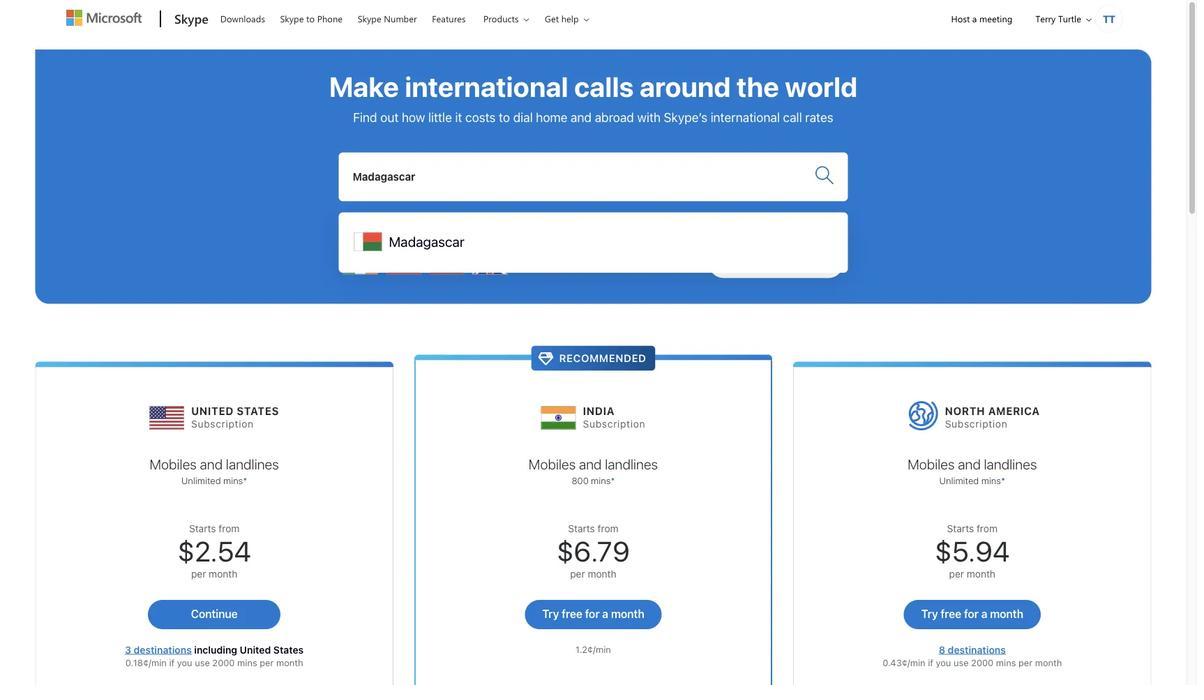 Task type: vqa. For each thing, say whether or not it's contained in the screenshot.
solution in the bottom right of the page
no



Task type: locate. For each thing, give the bounding box(es) containing it.
2 * link from the left
[[611, 475, 615, 486]]

america
[[989, 405, 1041, 417]]

mobiles and landlines unlimited mins * down united states subscription
[[150, 456, 279, 486]]

* link for $2.54
[[243, 475, 247, 486]]

1 * link from the left
[[243, 475, 247, 486]]

skype left the credit
[[786, 230, 814, 242]]

for up 8 destinations button
[[965, 608, 979, 621]]

calls
[[574, 70, 634, 103]]

1 horizontal spatial 2000
[[972, 658, 994, 668]]

and up 800
[[579, 456, 602, 473]]

0 vertical spatial united
[[191, 405, 234, 417]]

use inside 8 destinations 0.43¢/min if you use 2000 mins per month
[[954, 658, 969, 668]]

skype inside skype number link
[[358, 13, 382, 25]]

1 horizontal spatial landlines
[[605, 456, 658, 473]]

mins
[[223, 475, 243, 486], [591, 475, 611, 486], [982, 475, 1002, 486], [237, 658, 257, 668], [997, 658, 1017, 668]]

starts up $5.94
[[948, 523, 975, 534]]

2000 down 8 destinations button
[[972, 658, 994, 668]]

1 mobiles and landlines unlimited mins * from the left
[[150, 456, 279, 486]]

skype left number
[[358, 13, 382, 25]]

0 horizontal spatial you
[[177, 658, 192, 668]]

skype link
[[168, 1, 213, 38]]

from for $5.94
[[977, 523, 998, 534]]

1 free from the left
[[562, 608, 583, 621]]

starts inside starts from $5.94 per month
[[948, 523, 975, 534]]

2 horizontal spatial starts
[[948, 523, 975, 534]]

3
[[125, 644, 131, 656]]

0 horizontal spatial international
[[405, 70, 569, 103]]

destinations right 8
[[948, 644, 1006, 656]]

2 subscription from the left
[[583, 418, 646, 430]]

* inside mobiles and landlines 800 mins *
[[611, 475, 615, 486]]

2 landlines from the left
[[605, 456, 658, 473]]

starts inside starts from $6.79 per month
[[568, 523, 595, 534]]

starts for $5.94
[[948, 523, 975, 534]]

1 horizontal spatial * link
[[611, 475, 615, 486]]

use inside "3 destinations including united states 0.18¢/min if you use 2000 mins per month"
[[195, 658, 210, 668]]

0 horizontal spatial united
[[191, 405, 234, 417]]

2 try free for a month from the left
[[922, 608, 1024, 621]]

1 horizontal spatial if
[[928, 658, 934, 668]]

* down united states subscription
[[243, 475, 247, 486]]

2 try from the left
[[922, 608, 939, 621]]

help
[[562, 13, 579, 25]]

800
[[572, 475, 589, 486]]

free up 8
[[941, 608, 962, 621]]

landlines
[[226, 456, 279, 473], [605, 456, 658, 473], [984, 456, 1038, 473]]

1 horizontal spatial try free for a month
[[922, 608, 1024, 621]]

2000
[[212, 658, 235, 668], [972, 658, 994, 668]]

8
[[939, 644, 946, 656]]

starts inside 'starts from $2.54 per month'
[[189, 523, 216, 534]]

per
[[191, 568, 206, 580], [570, 568, 585, 580], [950, 568, 965, 580], [260, 658, 274, 668], [1019, 658, 1033, 668]]

you down 8
[[936, 658, 952, 668]]

$6.79
[[557, 535, 630, 568]]

from for $2.54
[[219, 523, 240, 534]]

1 horizontal spatial united states image
[[430, 246, 464, 280]]

0 horizontal spatial landlines
[[226, 456, 279, 473]]

use
[[195, 658, 210, 668], [954, 658, 969, 668]]

and for $5.94
[[958, 456, 981, 473]]

1 horizontal spatial to
[[499, 110, 510, 125]]

use down 'including'
[[195, 658, 210, 668]]

1 horizontal spatial subscription
[[583, 418, 646, 430]]

mobiles and landlines unlimited mins * down north america subscription
[[908, 456, 1038, 486]]

0 vertical spatial international
[[405, 70, 569, 103]]

*
[[243, 475, 247, 486], [611, 475, 615, 486], [1002, 475, 1006, 486]]

united inside united states subscription
[[191, 405, 234, 417]]

1 if from the left
[[169, 658, 175, 668]]

get
[[545, 13, 559, 25]]

0 horizontal spatial for
[[585, 608, 600, 621]]

8 destinations 0.43¢/min if you use 2000 mins per month
[[883, 644, 1062, 668]]

0 horizontal spatial subscription
[[191, 418, 254, 430]]

try free for a month link up 1.2¢/min
[[525, 600, 662, 630]]

0 horizontal spatial to
[[306, 13, 315, 25]]

1 try free for a month link from the left
[[525, 600, 662, 630]]

1 horizontal spatial starts
[[568, 523, 595, 534]]

0 horizontal spatial try free for a month link
[[525, 600, 662, 630]]

if
[[169, 658, 175, 668], [928, 658, 934, 668]]

mobiles for $5.94
[[908, 456, 955, 473]]

destinations up 0.18¢/min
[[134, 644, 192, 656]]

mins inside mobiles and landlines 800 mins *
[[591, 475, 611, 486]]

landlines down india subscription
[[605, 456, 658, 473]]

1 subscription from the left
[[191, 418, 254, 430]]

per inside 'starts from $2.54 per month'
[[191, 568, 206, 580]]

you down 3 destinations button
[[177, 658, 192, 668]]

1 horizontal spatial united
[[240, 644, 271, 656]]

1 destinations from the left
[[134, 644, 192, 656]]

0 horizontal spatial united states image
[[149, 394, 184, 436]]

1 horizontal spatial use
[[954, 658, 969, 668]]

skype to phone link
[[274, 1, 349, 34]]

united states image left united states subscription
[[149, 394, 184, 436]]

try free for a month
[[543, 608, 645, 621], [922, 608, 1024, 621]]

1 horizontal spatial try
[[922, 608, 939, 621]]

terry turtle
[[1036, 13, 1082, 25]]

1 horizontal spatial international
[[711, 110, 780, 125]]

mobiles
[[150, 456, 197, 473], [529, 456, 576, 473], [908, 456, 955, 473]]

credit
[[817, 230, 844, 242]]

skype inside skype link
[[175, 10, 209, 27]]

states
[[237, 405, 279, 417], [274, 644, 304, 656]]

try free for a month link
[[525, 600, 662, 630], [904, 600, 1041, 630]]

2 try free for a month link from the left
[[904, 600, 1041, 630]]

skype inside skype to phone link
[[280, 13, 304, 25]]

* right 800
[[611, 475, 615, 486]]

1 from from the left
[[219, 523, 240, 534]]

1 horizontal spatial destinations
[[948, 644, 1006, 656]]

1 horizontal spatial unlimited
[[940, 475, 979, 486]]

2 mobiles and landlines unlimited mins * from the left
[[908, 456, 1038, 486]]

destinations for $5.94
[[948, 644, 1006, 656]]

1 for from the left
[[585, 608, 600, 621]]

mins down north america subscription
[[982, 475, 1002, 486]]

0 horizontal spatial starts
[[189, 523, 216, 534]]

3 landlines from the left
[[984, 456, 1038, 473]]

from up $6.79
[[598, 523, 619, 534]]

you
[[177, 658, 192, 668], [936, 658, 952, 668]]

get help button
[[536, 1, 601, 37]]

a right host
[[973, 13, 977, 25]]

for for $5.94
[[965, 608, 979, 621]]

2000 inside 8 destinations 0.43¢/min if you use 2000 mins per month
[[972, 658, 994, 668]]

free for $6.79
[[562, 608, 583, 621]]

* down north america subscription
[[1002, 475, 1006, 486]]

0 vertical spatial to
[[306, 13, 315, 25]]

try free for a month link up 8 destinations button
[[904, 600, 1041, 630]]

to
[[306, 13, 315, 25], [499, 110, 510, 125]]

3 starts from the left
[[948, 523, 975, 534]]

and
[[571, 110, 592, 125], [200, 456, 223, 473], [579, 456, 602, 473], [958, 456, 981, 473]]

1 vertical spatial united
[[240, 644, 271, 656]]

0 horizontal spatial * link
[[243, 475, 247, 486]]

a for $6.79
[[603, 608, 609, 621]]

states inside united states subscription
[[237, 405, 279, 417]]

mins down united states subscription
[[223, 475, 243, 486]]

madagascar image
[[354, 228, 382, 256]]

0 horizontal spatial try free for a month
[[543, 608, 645, 621]]

0 horizontal spatial 2000
[[212, 658, 235, 668]]

try
[[543, 608, 559, 621], [922, 608, 939, 621]]

month
[[209, 568, 238, 580], [588, 568, 617, 580], [967, 568, 996, 580], [611, 608, 645, 621], [991, 608, 1024, 621], [276, 658, 303, 668], [1036, 658, 1062, 668]]

per inside starts from $5.94 per month
[[950, 568, 965, 580]]

little
[[428, 110, 452, 125]]

skype left phone
[[280, 13, 304, 25]]

host a meeting link
[[940, 1, 1025, 36]]

if right 0.43¢/min
[[928, 658, 934, 668]]

* link down north america subscription
[[1002, 475, 1006, 486]]

2 * from the left
[[611, 475, 615, 486]]

for
[[585, 608, 600, 621], [965, 608, 979, 621]]

0 horizontal spatial try
[[543, 608, 559, 621]]

2 horizontal spatial *
[[1002, 475, 1006, 486]]

united states image
[[430, 246, 464, 280], [149, 394, 184, 436]]

1 horizontal spatial you
[[936, 658, 952, 668]]

states inside "3 destinations including united states 0.18¢/min if you use 2000 mins per month"
[[274, 644, 304, 656]]

2 you from the left
[[936, 658, 952, 668]]

3 mobiles from the left
[[908, 456, 955, 473]]

landlines inside mobiles and landlines 800 mins *
[[605, 456, 658, 473]]

1 try free for a month from the left
[[543, 608, 645, 621]]

2 free from the left
[[941, 608, 962, 621]]

1 vertical spatial to
[[499, 110, 510, 125]]

1 horizontal spatial a
[[973, 13, 977, 25]]

destinations inside "3 destinations including united states 0.18¢/min if you use 2000 mins per month"
[[134, 644, 192, 656]]

features link
[[426, 1, 472, 34]]

0 horizontal spatial mobiles
[[150, 456, 197, 473]]

2 horizontal spatial landlines
[[984, 456, 1038, 473]]

for up 1.2¢/min
[[585, 608, 600, 621]]

2 starts from the left
[[568, 523, 595, 534]]

a up 1.2¢/min
[[603, 608, 609, 621]]

per inside 8 destinations 0.43¢/min if you use 2000 mins per month
[[1019, 658, 1033, 668]]

3 * link from the left
[[1002, 475, 1006, 486]]

turtle
[[1059, 13, 1082, 25]]

1 horizontal spatial *
[[611, 475, 615, 486]]

from inside starts from $5.94 per month
[[977, 523, 998, 534]]

call
[[784, 110, 802, 125]]

2 horizontal spatial from
[[977, 523, 998, 534]]

mobiles inside mobiles and landlines 800 mins *
[[529, 456, 576, 473]]

from inside 'starts from $2.54 per month'
[[219, 523, 240, 534]]

2 2000 from the left
[[972, 658, 994, 668]]

2000 down 'including'
[[212, 658, 235, 668]]

use down 8 destinations button
[[954, 658, 969, 668]]

try free for a month up 8 destinations button
[[922, 608, 1024, 621]]

it
[[455, 110, 462, 125]]

1 horizontal spatial try free for a month link
[[904, 600, 1041, 630]]

2 horizontal spatial subscription
[[946, 418, 1008, 430]]

microsoft image
[[66, 10, 142, 26]]

0 horizontal spatial from
[[219, 523, 240, 534]]

skype left downloads
[[175, 10, 209, 27]]

0 horizontal spatial use
[[195, 658, 210, 668]]

* link for $6.79
[[611, 475, 615, 486]]

from up $2.54
[[219, 523, 240, 534]]

mins down 8 destinations button
[[997, 658, 1017, 668]]

subscription inside north america subscription
[[946, 418, 1008, 430]]

0 horizontal spatial *
[[243, 475, 247, 486]]

free up 1.2¢/min
[[562, 608, 583, 621]]

try free for a month for $6.79
[[543, 608, 645, 621]]

international down the
[[711, 110, 780, 125]]

try for $6.79
[[543, 608, 559, 621]]

1 landlines from the left
[[226, 456, 279, 473]]

2 if from the left
[[928, 658, 934, 668]]

mobiles and landlines unlimited mins *
[[150, 456, 279, 486], [908, 456, 1038, 486]]

2 unlimited from the left
[[940, 475, 979, 486]]

from for $6.79
[[598, 523, 619, 534]]

2 horizontal spatial a
[[982, 608, 988, 621]]

3 from from the left
[[977, 523, 998, 534]]

to left phone
[[306, 13, 315, 25]]

1 2000 from the left
[[212, 658, 235, 668]]

0 vertical spatial states
[[237, 405, 279, 417]]

free
[[562, 608, 583, 621], [941, 608, 962, 621]]

0 horizontal spatial free
[[562, 608, 583, 621]]

mins for $6.79
[[591, 475, 611, 486]]

international up costs
[[405, 70, 569, 103]]

1.2¢/min
[[576, 644, 611, 655]]

1 you from the left
[[177, 658, 192, 668]]

* link
[[243, 475, 247, 486], [611, 475, 615, 486], [1002, 475, 1006, 486]]

1 mobiles from the left
[[150, 456, 197, 473]]

1 horizontal spatial mobiles
[[529, 456, 576, 473]]

starts up $2.54
[[189, 523, 216, 534]]

2 horizontal spatial * link
[[1002, 475, 1006, 486]]

from
[[219, 523, 240, 534], [598, 523, 619, 534], [977, 523, 998, 534]]

skype number link
[[352, 1, 423, 34]]

a up 8 destinations button
[[982, 608, 988, 621]]

from inside starts from $6.79 per month
[[598, 523, 619, 534]]

make international calls around the world find out how little it costs to dial home and abroad with skype's international call rates
[[329, 70, 858, 125]]

* link down united states subscription
[[243, 475, 247, 486]]

subscription inside united states subscription
[[191, 418, 254, 430]]

subscription
[[191, 418, 254, 430], [583, 418, 646, 430], [946, 418, 1008, 430]]

to inside skype to phone link
[[306, 13, 315, 25]]

0 horizontal spatial a
[[603, 608, 609, 621]]

2 from from the left
[[598, 523, 619, 534]]

a
[[973, 13, 977, 25], [603, 608, 609, 621], [982, 608, 988, 621]]

1 horizontal spatial for
[[965, 608, 979, 621]]

1 vertical spatial states
[[274, 644, 304, 656]]

* link right 800
[[611, 475, 615, 486]]

1 horizontal spatial mobiles and landlines unlimited mins *
[[908, 456, 1038, 486]]

landlines down north america subscription
[[984, 456, 1038, 473]]

3 subscription from the left
[[946, 418, 1008, 430]]

if down 3 destinations button
[[169, 658, 175, 668]]

2 for from the left
[[965, 608, 979, 621]]

mins right 800
[[591, 475, 611, 486]]

1 unlimited from the left
[[181, 475, 221, 486]]

1 use from the left
[[195, 658, 210, 668]]

2 horizontal spatial mobiles
[[908, 456, 955, 473]]

try free for a month up 1.2¢/min
[[543, 608, 645, 621]]

and down united states subscription
[[200, 456, 223, 473]]

2 destinations from the left
[[948, 644, 1006, 656]]

destinations inside 8 destinations 0.43¢/min if you use 2000 mins per month
[[948, 644, 1006, 656]]

3 * from the left
[[1002, 475, 1006, 486]]

unlimited
[[181, 475, 221, 486], [940, 475, 979, 486]]

united kingdom image
[[473, 246, 508, 280]]

0 horizontal spatial mobiles and landlines unlimited mins *
[[150, 456, 279, 486]]

and inside mobiles and landlines 800 mins *
[[579, 456, 602, 473]]

* for $2.54
[[243, 475, 247, 486]]

per inside starts from $6.79 per month
[[570, 568, 585, 580]]

starts up $6.79
[[568, 523, 595, 534]]

2 mobiles from the left
[[529, 456, 576, 473]]

to left dial
[[499, 110, 510, 125]]

1 try from the left
[[543, 608, 559, 621]]

meeting
[[980, 13, 1013, 25]]

1 * from the left
[[243, 475, 247, 486]]

destinations
[[134, 644, 192, 656], [948, 644, 1006, 656]]

try for $5.94
[[922, 608, 939, 621]]

0 horizontal spatial unlimited
[[181, 475, 221, 486]]

1 starts from the left
[[189, 523, 216, 534]]

united
[[191, 405, 234, 417], [240, 644, 271, 656]]

and down north america subscription
[[958, 456, 981, 473]]

0 horizontal spatial if
[[169, 658, 175, 668]]

from up $5.94
[[977, 523, 998, 534]]

mins down 'including'
[[237, 658, 257, 668]]

skype
[[175, 10, 209, 27], [280, 13, 304, 25], [358, 13, 382, 25], [786, 230, 814, 242]]

starts
[[189, 523, 216, 534], [568, 523, 595, 534], [948, 523, 975, 534]]

ireland image
[[343, 246, 378, 280]]

a for $5.94
[[982, 608, 988, 621]]

landlines down united states subscription
[[226, 456, 279, 473]]

Where do you want to call? text field
[[353, 159, 813, 195]]

* for $5.94
[[1002, 475, 1006, 486]]

try free for a month link for $6.79
[[525, 600, 662, 630]]

1 horizontal spatial free
[[941, 608, 962, 621]]

united states image left united kingdom image
[[430, 246, 464, 280]]

2 use from the left
[[954, 658, 969, 668]]

you inside "3 destinations including united states 0.18¢/min if you use 2000 mins per month"
[[177, 658, 192, 668]]

0 horizontal spatial destinations
[[134, 644, 192, 656]]

1 horizontal spatial from
[[598, 523, 619, 534]]

and right home
[[571, 110, 592, 125]]



Task type: describe. For each thing, give the bounding box(es) containing it.
products
[[484, 13, 519, 25]]

around
[[640, 70, 731, 103]]

features
[[432, 13, 466, 25]]

world
[[785, 70, 858, 103]]

host
[[952, 13, 970, 25]]

terry
[[1036, 13, 1056, 25]]

skype for skype
[[175, 10, 209, 27]]

landlines for $6.79
[[605, 456, 658, 473]]

2000 inside "3 destinations including united states 0.18¢/min if you use 2000 mins per month"
[[212, 658, 235, 668]]

month inside 8 destinations 0.43¢/min if you use 2000 mins per month
[[1036, 658, 1062, 668]]

skype for skype number
[[358, 13, 382, 25]]

try free for a month for $5.94
[[922, 608, 1024, 621]]

costs
[[466, 110, 496, 125]]

unlimited for $2.54
[[181, 475, 221, 486]]

and for $6.79
[[579, 456, 602, 473]]

skype credit
[[786, 230, 844, 242]]

most popular
[[343, 229, 437, 243]]

make
[[329, 70, 399, 103]]

per for $5.94
[[950, 568, 965, 580]]

skype for skype to phone
[[280, 13, 304, 25]]

starts from $2.54 per month
[[178, 523, 251, 580]]

find
[[353, 110, 377, 125]]

0 vertical spatial united states image
[[430, 246, 464, 280]]

tt
[[1104, 12, 1116, 25]]

3 destinations including united states 0.18¢/min if you use 2000 mins per month
[[125, 644, 304, 668]]

continue link
[[148, 600, 281, 630]]

month inside 'starts from $2.54 per month'
[[209, 568, 238, 580]]

per inside "3 destinations including united states 0.18¢/min if you use 2000 mins per month"
[[260, 658, 274, 668]]

out
[[381, 110, 399, 125]]

* for $6.79
[[611, 475, 615, 486]]

get help
[[545, 13, 579, 25]]

starts for $6.79
[[568, 523, 595, 534]]

0.43¢/min
[[883, 658, 926, 668]]

skype number
[[358, 13, 417, 25]]

united states subscription
[[191, 405, 279, 430]]

number
[[384, 13, 417, 25]]

mins for $5.94
[[982, 475, 1002, 486]]

india image
[[541, 394, 576, 436]]

mins for $2.54
[[223, 475, 243, 486]]

for for $6.79
[[585, 608, 600, 621]]

dial
[[513, 110, 533, 125]]

continue
[[191, 608, 238, 621]]

1 vertical spatial united states image
[[149, 394, 184, 436]]

mobiles and landlines unlimited mins * for $5.94
[[908, 456, 1038, 486]]

month inside "3 destinations including united states 0.18¢/min if you use 2000 mins per month"
[[276, 658, 303, 668]]

india
[[583, 405, 615, 417]]

poland image
[[386, 246, 421, 280]]

3 destinations button
[[125, 644, 192, 656]]

subscription for $5.94
[[946, 418, 1008, 430]]

mins inside "3 destinations including united states 0.18¢/min if you use 2000 mins per month"
[[237, 658, 257, 668]]

north
[[946, 405, 986, 417]]

with
[[638, 110, 661, 125]]

and inside make international calls around the world find out how little it costs to dial home and abroad with skype's international call rates
[[571, 110, 592, 125]]

recommended
[[559, 352, 647, 364]]

downloads
[[220, 13, 265, 25]]

skype's
[[664, 110, 708, 125]]

unlimited for $5.94
[[940, 475, 979, 486]]

to inside make international calls around the world find out how little it costs to dial home and abroad with skype's international call rates
[[499, 110, 510, 125]]

per for $2.54
[[191, 568, 206, 580]]

destinations for $2.54
[[134, 644, 192, 656]]

madagascar
[[389, 234, 465, 250]]

phone
[[317, 13, 343, 25]]

landlines for $2.54
[[226, 456, 279, 473]]

landlines for $5.94
[[984, 456, 1038, 473]]

and for $2.54
[[200, 456, 223, 473]]

starts from $6.79 per month
[[557, 523, 630, 580]]

month inside starts from $6.79 per month
[[588, 568, 617, 580]]

free for $5.94
[[941, 608, 962, 621]]

north america subscription
[[946, 405, 1041, 430]]

$5.94
[[935, 535, 1010, 568]]

mobiles and landlines unlimited mins * for $2.54
[[150, 456, 279, 486]]

subscription for $2.54
[[191, 418, 254, 430]]

mins inside 8 destinations 0.43¢/min if you use 2000 mins per month
[[997, 658, 1017, 668]]

including
[[194, 644, 237, 656]]

month inside starts from $5.94 per month
[[967, 568, 996, 580]]

if inside 8 destinations 0.43¢/min if you use 2000 mins per month
[[928, 658, 934, 668]]

mobiles and landlines 800 mins *
[[529, 456, 658, 486]]

india subscription
[[583, 405, 646, 430]]

$2.54
[[178, 535, 251, 568]]

starts from $5.94 per month
[[935, 523, 1010, 580]]

if inside "3 destinations including united states 0.18¢/min if you use 2000 mins per month"
[[169, 658, 175, 668]]

0.18¢/min
[[126, 658, 167, 668]]

try free for a month link for $5.94
[[904, 600, 1041, 630]]

starts for $2.54
[[189, 523, 216, 534]]

abroad
[[595, 110, 634, 125]]

per for $6.79
[[570, 568, 585, 580]]

* link for $5.94
[[1002, 475, 1006, 486]]

united inside "3 destinations including united states 0.18¢/min if you use 2000 mins per month"
[[240, 644, 271, 656]]

downloads link
[[214, 1, 271, 34]]

skype for skype credit
[[786, 230, 814, 242]]

rates
[[806, 110, 834, 125]]

popular
[[381, 229, 437, 243]]

1 vertical spatial international
[[711, 110, 780, 125]]

mobiles for $6.79
[[529, 456, 576, 473]]

skype to phone
[[280, 13, 343, 25]]

home
[[536, 110, 568, 125]]

the
[[737, 70, 779, 103]]

how
[[402, 110, 425, 125]]

mobiles for $2.54
[[150, 456, 197, 473]]

most
[[343, 229, 377, 243]]

products button
[[475, 1, 541, 37]]

search image
[[815, 165, 834, 185]]

you inside 8 destinations 0.43¢/min if you use 2000 mins per month
[[936, 658, 952, 668]]

host a meeting
[[952, 13, 1013, 25]]

8 destinations button
[[939, 644, 1006, 656]]



